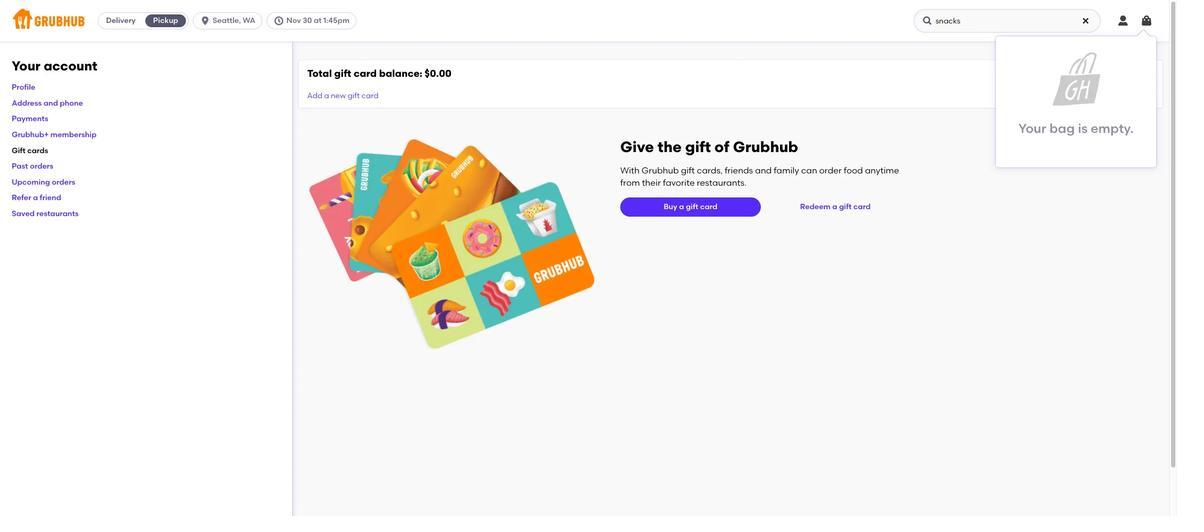 Task type: locate. For each thing, give the bounding box(es) containing it.
1 vertical spatial your
[[1019, 121, 1047, 136]]

and
[[44, 99, 58, 108], [755, 166, 772, 176]]

orders for past orders
[[30, 162, 53, 171]]

saved restaurants link
[[12, 210, 79, 219]]

gift right redeem at the top right of page
[[839, 203, 852, 212]]

payments
[[12, 115, 48, 124]]

address and phone
[[12, 99, 83, 108]]

profile link
[[12, 83, 35, 92]]

a
[[324, 91, 329, 101], [33, 194, 38, 203], [679, 203, 684, 212], [833, 203, 838, 212]]

card down food
[[854, 203, 871, 212]]

your account
[[12, 58, 97, 74]]

past
[[12, 162, 28, 171]]

a right refer
[[33, 194, 38, 203]]

0 horizontal spatial your
[[12, 58, 41, 74]]

give the gift of grubhub
[[621, 138, 799, 156]]

your up 'profile' at the top left of page
[[12, 58, 41, 74]]

1 horizontal spatial svg image
[[1141, 14, 1154, 27]]

0 vertical spatial orders
[[30, 162, 53, 171]]

gift right new
[[348, 91, 360, 101]]

your bag is empty.
[[1019, 121, 1134, 136]]

your bag is empty. tooltip
[[996, 30, 1157, 168]]

upcoming orders link
[[12, 178, 75, 187]]

main navigation navigation
[[0, 0, 1170, 42]]

$0.00
[[425, 67, 452, 80]]

orders
[[30, 162, 53, 171], [52, 178, 75, 187]]

0 horizontal spatial and
[[44, 99, 58, 108]]

total gift card balance: $0.00
[[307, 67, 452, 80]]

new
[[331, 91, 346, 101]]

redeem a gift card button
[[796, 198, 875, 217]]

gift card image
[[310, 138, 595, 351]]

gift for buy a gift card
[[686, 203, 699, 212]]

orders for upcoming orders
[[52, 178, 75, 187]]

gift right buy
[[686, 203, 699, 212]]

orders up friend
[[52, 178, 75, 187]]

0 horizontal spatial grubhub
[[642, 166, 679, 176]]

card inside button
[[854, 203, 871, 212]]

your left bag at right
[[1019, 121, 1047, 136]]

a left new
[[324, 91, 329, 101]]

membership
[[51, 130, 97, 140]]

saved restaurants
[[12, 210, 79, 219]]

1 horizontal spatial and
[[755, 166, 772, 176]]

0 vertical spatial and
[[44, 99, 58, 108]]

upcoming
[[12, 178, 50, 187]]

restaurants.
[[697, 178, 747, 188]]

friends
[[725, 166, 753, 176]]

and left family at top
[[755, 166, 772, 176]]

your inside 'tooltip'
[[1019, 121, 1047, 136]]

a right buy
[[679, 203, 684, 212]]

your
[[12, 58, 41, 74], [1019, 121, 1047, 136]]

gift up add a new gift card
[[334, 67, 351, 80]]

a for buy
[[679, 203, 684, 212]]

0 vertical spatial grubhub
[[733, 138, 799, 156]]

gift inside button
[[839, 203, 852, 212]]

orders up upcoming orders
[[30, 162, 53, 171]]

a inside button
[[833, 203, 838, 212]]

1 horizontal spatial grubhub
[[733, 138, 799, 156]]

1 vertical spatial and
[[755, 166, 772, 176]]

0 horizontal spatial svg image
[[1117, 14, 1130, 27]]

anytime
[[865, 166, 900, 176]]

profile
[[12, 83, 35, 92]]

and left "phone"
[[44, 99, 58, 108]]

grubhub
[[733, 138, 799, 156], [642, 166, 679, 176]]

buy a gift card link
[[621, 198, 761, 217]]

svg image
[[200, 16, 211, 26], [274, 16, 284, 26], [923, 16, 933, 26], [1082, 17, 1091, 25]]

redeem a gift card
[[801, 203, 871, 212]]

seattle, wa
[[213, 16, 256, 25]]

wa
[[243, 16, 256, 25]]

total
[[307, 67, 332, 80]]

gift
[[12, 146, 25, 155]]

grubhub up the with grubhub gift cards, friends and family can order food anytime from their favorite restaurants.
[[733, 138, 799, 156]]

1 vertical spatial grubhub
[[642, 166, 679, 176]]

gift
[[334, 67, 351, 80], [348, 91, 360, 101], [686, 138, 711, 156], [681, 166, 695, 176], [686, 203, 699, 212], [839, 203, 852, 212]]

1 vertical spatial orders
[[52, 178, 75, 187]]

address
[[12, 99, 42, 108]]

a for refer
[[33, 194, 38, 203]]

upcoming orders
[[12, 178, 75, 187]]

svg image
[[1117, 14, 1130, 27], [1141, 14, 1154, 27]]

friend
[[40, 194, 61, 203]]

your for your account
[[12, 58, 41, 74]]

card
[[354, 67, 377, 80], [362, 91, 379, 101], [700, 203, 718, 212], [854, 203, 871, 212]]

1:45pm
[[324, 16, 350, 25]]

delivery
[[106, 16, 136, 25]]

account
[[44, 58, 97, 74]]

grubhub up their
[[642, 166, 679, 176]]

gift inside the with grubhub gift cards, friends and family can order food anytime from their favorite restaurants.
[[681, 166, 695, 176]]

0 vertical spatial your
[[12, 58, 41, 74]]

your for your bag is empty.
[[1019, 121, 1047, 136]]

1 horizontal spatial your
[[1019, 121, 1047, 136]]

the
[[658, 138, 682, 156]]

gift left of
[[686, 138, 711, 156]]

a right redeem at the top right of page
[[833, 203, 838, 212]]

card up add a new gift card
[[354, 67, 377, 80]]

payments link
[[12, 115, 48, 124]]

family
[[774, 166, 799, 176]]

seattle, wa button
[[193, 12, 267, 29]]

nov
[[287, 16, 301, 25]]

card down the restaurants.
[[700, 203, 718, 212]]

svg image inside nov 30 at 1:45pm button
[[274, 16, 284, 26]]

gift up favorite
[[681, 166, 695, 176]]



Task type: vqa. For each thing, say whether or not it's contained in the screenshot.
the 5
no



Task type: describe. For each thing, give the bounding box(es) containing it.
food
[[844, 166, 863, 176]]

card down total gift card balance: $0.00
[[362, 91, 379, 101]]

refer a friend link
[[12, 194, 61, 203]]

buy a gift card
[[664, 203, 718, 212]]

empty.
[[1091, 121, 1134, 136]]

with
[[621, 166, 640, 176]]

address and phone link
[[12, 99, 83, 108]]

give
[[621, 138, 654, 156]]

grubhub+ membership link
[[12, 130, 97, 140]]

at
[[314, 16, 322, 25]]

their
[[642, 178, 661, 188]]

Search for food, convenience, alcohol... search field
[[914, 9, 1101, 33]]

nov 30 at 1:45pm button
[[267, 12, 361, 29]]

balance:
[[379, 67, 423, 80]]

delivery button
[[98, 12, 143, 29]]

gift for redeem a gift card
[[839, 203, 852, 212]]

phone
[[60, 99, 83, 108]]

a for redeem
[[833, 203, 838, 212]]

bag
[[1050, 121, 1075, 136]]

gift for give the gift of grubhub
[[686, 138, 711, 156]]

grubhub+ membership
[[12, 130, 97, 140]]

with grubhub gift cards, friends and family can order food anytime from their favorite restaurants.
[[621, 166, 900, 188]]

and inside the with grubhub gift cards, friends and family can order food anytime from their favorite restaurants.
[[755, 166, 772, 176]]

can
[[802, 166, 818, 176]]

buy
[[664, 203, 678, 212]]

svg image inside seattle, wa button
[[200, 16, 211, 26]]

add
[[307, 91, 323, 101]]

nov 30 at 1:45pm
[[287, 16, 350, 25]]

pickup
[[153, 16, 178, 25]]

1 svg image from the left
[[1117, 14, 1130, 27]]

favorite
[[663, 178, 695, 188]]

add a new gift card
[[307, 91, 379, 101]]

2 svg image from the left
[[1141, 14, 1154, 27]]

refer a friend
[[12, 194, 61, 203]]

gift cards link
[[12, 146, 48, 155]]

a for add
[[324, 91, 329, 101]]

30
[[303, 16, 312, 25]]

from
[[621, 178, 640, 188]]

gift for with grubhub gift cards, friends and family can order food anytime from their favorite restaurants.
[[681, 166, 695, 176]]

restaurants
[[36, 210, 79, 219]]

grubhub+
[[12, 130, 49, 140]]

is
[[1078, 121, 1088, 136]]

pickup button
[[143, 12, 188, 29]]

seattle,
[[213, 16, 241, 25]]

of
[[715, 138, 730, 156]]

cards,
[[697, 166, 723, 176]]

order
[[820, 166, 842, 176]]

gift cards
[[12, 146, 48, 155]]

refer
[[12, 194, 31, 203]]

cards
[[27, 146, 48, 155]]

saved
[[12, 210, 35, 219]]

past orders link
[[12, 162, 53, 171]]

past orders
[[12, 162, 53, 171]]

grubhub inside the with grubhub gift cards, friends and family can order food anytime from their favorite restaurants.
[[642, 166, 679, 176]]

redeem
[[801, 203, 831, 212]]



